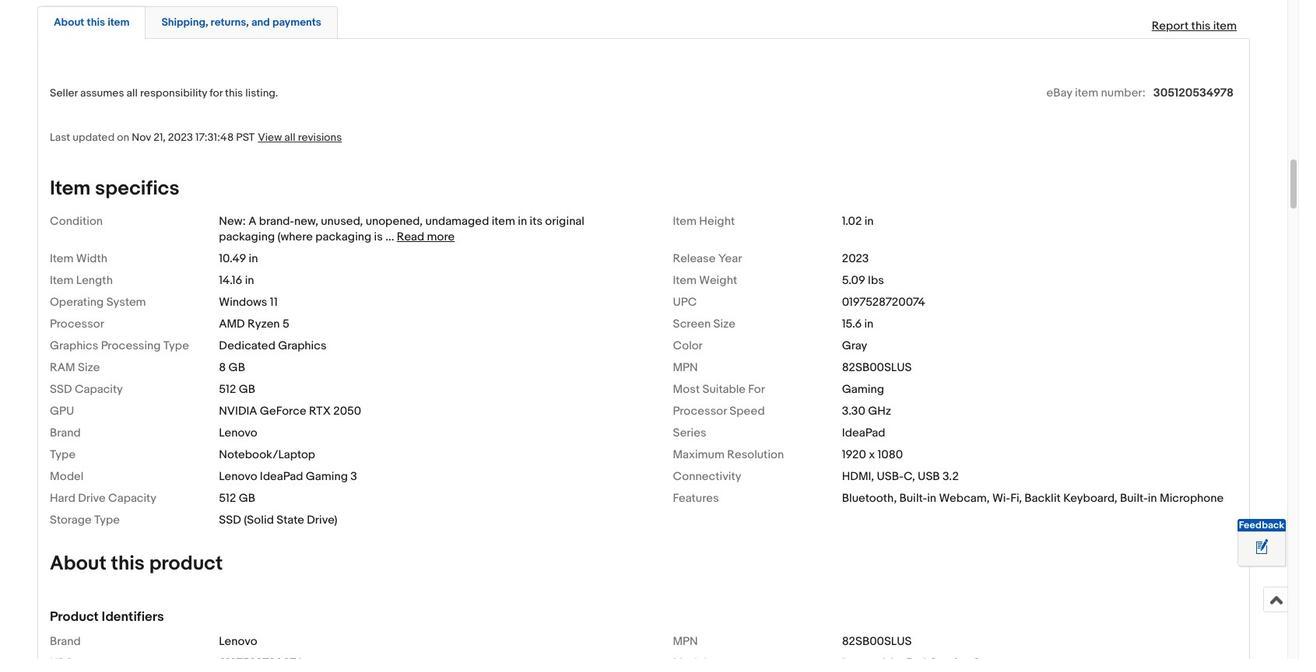 Task type: locate. For each thing, give the bounding box(es) containing it.
item right report
[[1214, 18, 1237, 33]]

0 vertical spatial mpn
[[673, 360, 698, 375]]

graphics up ram size
[[50, 339, 98, 353]]

512 gb for hard drive capacity
[[219, 491, 255, 506]]

gb right 8
[[229, 360, 245, 375]]

brand down "gpu"
[[50, 426, 81, 441]]

item for item width
[[50, 251, 74, 266]]

0 vertical spatial processor
[[50, 317, 104, 331]]

2 graphics from the left
[[278, 339, 327, 353]]

about for about this item
[[54, 15, 84, 29]]

ideapad down 3.30 ghz
[[842, 426, 886, 441]]

0 horizontal spatial 2023
[[168, 131, 193, 144]]

2 82sb00slus from the top
[[842, 635, 912, 649]]

lenovo
[[219, 426, 257, 441], [219, 469, 257, 484], [219, 635, 257, 649]]

512 gb up the (solid
[[219, 491, 255, 506]]

this for about this product
[[111, 552, 145, 576]]

size for screen size
[[714, 317, 736, 331]]

size
[[714, 317, 736, 331], [78, 360, 100, 375]]

14.16
[[219, 273, 242, 288]]

ghz
[[868, 404, 892, 419]]

this right report
[[1192, 18, 1211, 33]]

in left its
[[518, 214, 527, 229]]

2 512 gb from the top
[[219, 491, 255, 506]]

1 vertical spatial lenovo
[[219, 469, 257, 484]]

ideapad down notebook/laptop
[[260, 469, 303, 484]]

item left its
[[492, 214, 516, 229]]

nov
[[132, 131, 151, 144]]

view all revisions link
[[255, 130, 342, 145]]

2 packaging from the left
[[316, 229, 372, 244]]

brand down product
[[50, 635, 81, 649]]

ssd capacity
[[50, 382, 123, 397]]

size for ram size
[[78, 360, 100, 375]]

2023 up 5.09 at the right top
[[842, 251, 869, 266]]

storage type
[[50, 513, 120, 528]]

maximum resolution
[[673, 448, 784, 462]]

microphone
[[1160, 491, 1224, 506]]

all right assumes
[[127, 86, 138, 99]]

operating system
[[50, 295, 146, 310]]

packaging down unused,
[[316, 229, 372, 244]]

1 vertical spatial capacity
[[108, 491, 157, 506]]

gb
[[229, 360, 245, 375], [239, 382, 255, 397], [239, 491, 255, 506]]

type up model
[[50, 448, 76, 462]]

512
[[219, 382, 236, 397], [219, 491, 236, 506]]

capacity right drive
[[108, 491, 157, 506]]

0 vertical spatial 512 gb
[[219, 382, 255, 397]]

updated
[[73, 131, 115, 144]]

this inside button
[[87, 15, 105, 29]]

processor up series
[[673, 404, 727, 419]]

year
[[719, 251, 742, 266]]

1 horizontal spatial built-
[[1121, 491, 1148, 506]]

gaming up 3.30 ghz
[[842, 382, 885, 397]]

built- down c,
[[900, 491, 928, 506]]

1 512 gb from the top
[[219, 382, 255, 397]]

item for item height
[[673, 214, 697, 229]]

2023
[[168, 131, 193, 144], [842, 251, 869, 266]]

1 horizontal spatial ssd
[[219, 513, 241, 528]]

upc
[[673, 295, 697, 310]]

capacity down ram size
[[75, 382, 123, 397]]

packaging down a
[[219, 229, 275, 244]]

0 vertical spatial gaming
[[842, 382, 885, 397]]

item up operating
[[50, 273, 74, 288]]

1 vertical spatial 512 gb
[[219, 491, 255, 506]]

undamaged
[[425, 214, 489, 229]]

1 vertical spatial all
[[284, 131, 296, 144]]

size right screen at the right of the page
[[714, 317, 736, 331]]

2 lenovo from the top
[[219, 469, 257, 484]]

512 for ssd capacity
[[219, 382, 236, 397]]

ssd left the (solid
[[219, 513, 241, 528]]

most
[[673, 382, 700, 397]]

backlit
[[1025, 491, 1061, 506]]

about down the storage type
[[50, 552, 106, 576]]

type down the hard drive capacity
[[94, 513, 120, 528]]

1 horizontal spatial size
[[714, 317, 736, 331]]

type right processing
[[163, 339, 189, 353]]

0 vertical spatial about
[[54, 15, 84, 29]]

graphics
[[50, 339, 98, 353], [278, 339, 327, 353]]

unopened,
[[366, 214, 423, 229]]

wi-
[[993, 491, 1011, 506]]

0 vertical spatial gb
[[229, 360, 245, 375]]

item
[[50, 177, 91, 201], [673, 214, 697, 229], [50, 251, 74, 266], [50, 273, 74, 288], [673, 273, 697, 288]]

82sb00slus
[[842, 360, 912, 375], [842, 635, 912, 649]]

listing.
[[245, 86, 278, 99]]

1 vertical spatial ideapad
[[260, 469, 303, 484]]

0 vertical spatial capacity
[[75, 382, 123, 397]]

1 vertical spatial size
[[78, 360, 100, 375]]

length
[[76, 273, 113, 288]]

unused,
[[321, 214, 363, 229]]

1 512 from the top
[[219, 382, 236, 397]]

0 vertical spatial 512
[[219, 382, 236, 397]]

specifics
[[95, 177, 180, 201]]

in right 14.16
[[245, 273, 254, 288]]

in left microphone
[[1148, 491, 1158, 506]]

0 horizontal spatial ideapad
[[260, 469, 303, 484]]

gb for hard drive capacity
[[239, 491, 255, 506]]

1 vertical spatial ssd
[[219, 513, 241, 528]]

for
[[749, 382, 765, 397]]

graphics down the 5
[[278, 339, 327, 353]]

1 vertical spatial mpn
[[673, 635, 698, 649]]

0 vertical spatial lenovo
[[219, 426, 257, 441]]

1 lenovo from the top
[[219, 426, 257, 441]]

2 brand from the top
[[50, 635, 81, 649]]

2 vertical spatial type
[[94, 513, 120, 528]]

512 down 8 gb
[[219, 382, 236, 397]]

item up condition
[[50, 177, 91, 201]]

read more button
[[397, 229, 455, 244]]

item height
[[673, 214, 735, 229]]

storage
[[50, 513, 92, 528]]

gb up the (solid
[[239, 491, 255, 506]]

1 brand from the top
[[50, 426, 81, 441]]

0 horizontal spatial ssd
[[50, 382, 72, 397]]

0197528720074
[[842, 295, 926, 310]]

2023 right 21,
[[168, 131, 193, 144]]

0 horizontal spatial processor
[[50, 317, 104, 331]]

gaming
[[842, 382, 885, 397], [306, 469, 348, 484]]

ram size
[[50, 360, 100, 375]]

1 horizontal spatial ideapad
[[842, 426, 886, 441]]

all
[[127, 86, 138, 99], [284, 131, 296, 144]]

item
[[108, 15, 130, 29], [1214, 18, 1237, 33], [1075, 85, 1099, 100], [492, 214, 516, 229]]

gb up nvidia
[[239, 382, 255, 397]]

3.30 ghz
[[842, 404, 892, 419]]

gaming left "3"
[[306, 469, 348, 484]]

ssd for ssd (solid state drive)
[[219, 513, 241, 528]]

all right view
[[284, 131, 296, 144]]

1 horizontal spatial 2023
[[842, 251, 869, 266]]

lenovo ideapad gaming 3
[[219, 469, 357, 484]]

3 lenovo from the top
[[219, 635, 257, 649]]

0 vertical spatial 2023
[[168, 131, 193, 144]]

processor down operating
[[50, 317, 104, 331]]

tab list
[[37, 3, 1251, 39]]

bluetooth,
[[842, 491, 897, 506]]

original
[[545, 214, 585, 229]]

processing
[[101, 339, 161, 353]]

0 vertical spatial brand
[[50, 426, 81, 441]]

this up assumes
[[87, 15, 105, 29]]

item up item length
[[50, 251, 74, 266]]

nvidia geforce rtx 2050
[[219, 404, 362, 419]]

ssd up "gpu"
[[50, 382, 72, 397]]

brand for mpn
[[50, 635, 81, 649]]

new,
[[294, 214, 318, 229]]

resolution
[[728, 448, 784, 462]]

1 vertical spatial gaming
[[306, 469, 348, 484]]

dedicated
[[219, 339, 276, 353]]

new:
[[219, 214, 246, 229]]

bluetooth, built-in webcam, wi-fi, backlit keyboard, built-in microphone
[[842, 491, 1224, 506]]

item specifics
[[50, 177, 180, 201]]

0 vertical spatial all
[[127, 86, 138, 99]]

responsibility
[[140, 86, 207, 99]]

1 vertical spatial brand
[[50, 635, 81, 649]]

1 mpn from the top
[[673, 360, 698, 375]]

1 vertical spatial gb
[[239, 382, 255, 397]]

this up identifiers
[[111, 552, 145, 576]]

mpn
[[673, 360, 698, 375], [673, 635, 698, 649]]

in right 10.49
[[249, 251, 258, 266]]

0 vertical spatial ideapad
[[842, 426, 886, 441]]

ebay item number: 305120534978
[[1047, 85, 1234, 100]]

screen
[[673, 317, 711, 331]]

on
[[117, 131, 129, 144]]

item left shipping,
[[108, 15, 130, 29]]

brand
[[50, 426, 81, 441], [50, 635, 81, 649]]

0 vertical spatial ssd
[[50, 382, 72, 397]]

21,
[[154, 131, 166, 144]]

0 vertical spatial size
[[714, 317, 736, 331]]

2 vertical spatial lenovo
[[219, 635, 257, 649]]

0 vertical spatial type
[[163, 339, 189, 353]]

1 horizontal spatial all
[[284, 131, 296, 144]]

1 vertical spatial 512
[[219, 491, 236, 506]]

item up "upc"
[[673, 273, 697, 288]]

82sb00slus for lenovo
[[842, 635, 912, 649]]

82sb00slus for 8 gb
[[842, 360, 912, 375]]

ssd
[[50, 382, 72, 397], [219, 513, 241, 528]]

product
[[50, 610, 99, 625]]

about
[[54, 15, 84, 29], [50, 552, 106, 576]]

0 horizontal spatial size
[[78, 360, 100, 375]]

1 graphics from the left
[[50, 339, 98, 353]]

1 vertical spatial 82sb00slus
[[842, 635, 912, 649]]

built- right keyboard,
[[1121, 491, 1148, 506]]

processor for processor
[[50, 317, 104, 331]]

2 vertical spatial gb
[[239, 491, 255, 506]]

about inside button
[[54, 15, 84, 29]]

0 horizontal spatial graphics
[[50, 339, 98, 353]]

1 vertical spatial 2023
[[842, 251, 869, 266]]

payments
[[272, 15, 322, 29]]

dedicated graphics
[[219, 339, 327, 353]]

512 gb up nvidia
[[219, 382, 255, 397]]

2 mpn from the top
[[673, 635, 698, 649]]

5.09
[[842, 273, 866, 288]]

1920 x 1080
[[842, 448, 903, 462]]

1 vertical spatial about
[[50, 552, 106, 576]]

2 512 from the top
[[219, 491, 236, 506]]

1 horizontal spatial packaging
[[316, 229, 372, 244]]

0 horizontal spatial type
[[50, 448, 76, 462]]

most suitable for
[[673, 382, 765, 397]]

about this product
[[50, 552, 223, 576]]

x
[[869, 448, 875, 462]]

ssd (solid state drive)
[[219, 513, 338, 528]]

10.49 in
[[219, 251, 258, 266]]

0 horizontal spatial packaging
[[219, 229, 275, 244]]

1 horizontal spatial processor
[[673, 404, 727, 419]]

processor speed
[[673, 404, 765, 419]]

1 horizontal spatial graphics
[[278, 339, 327, 353]]

report this item
[[1152, 18, 1237, 33]]

usb-
[[877, 469, 904, 484]]

0 horizontal spatial built-
[[900, 491, 928, 506]]

512 up "ssd (solid state drive)"
[[219, 491, 236, 506]]

item width
[[50, 251, 108, 266]]

1 82sb00slus from the top
[[842, 360, 912, 375]]

about up seller
[[54, 15, 84, 29]]

item left "height"
[[673, 214, 697, 229]]

for
[[210, 86, 223, 99]]

size up ssd capacity
[[78, 360, 100, 375]]

0 vertical spatial 82sb00slus
[[842, 360, 912, 375]]

1 vertical spatial processor
[[673, 404, 727, 419]]

built-
[[900, 491, 928, 506], [1121, 491, 1148, 506]]

this right the for
[[225, 86, 243, 99]]



Task type: describe. For each thing, give the bounding box(es) containing it.
nvidia
[[219, 404, 257, 419]]

identifiers
[[102, 610, 164, 625]]

512 gb for ssd capacity
[[219, 382, 255, 397]]

in inside new: a brand-new, unused, unopened, undamaged item in its original packaging (where packaging is ...
[[518, 214, 527, 229]]

a
[[249, 214, 257, 229]]

operating
[[50, 295, 104, 310]]

15.6 in
[[842, 317, 874, 331]]

is
[[374, 229, 383, 244]]

item right ebay
[[1075, 85, 1099, 100]]

rtx
[[309, 404, 331, 419]]

tab list containing about this item
[[37, 3, 1251, 39]]

hard drive capacity
[[50, 491, 157, 506]]

1920
[[842, 448, 867, 462]]

shipping,
[[161, 15, 208, 29]]

this for report this item
[[1192, 18, 1211, 33]]

features
[[673, 491, 719, 506]]

model
[[50, 469, 84, 484]]

gb for ssd capacity
[[239, 382, 255, 397]]

11
[[270, 295, 278, 310]]

new: a brand-new, unused, unopened, undamaged item in its original packaging (where packaging is ...
[[219, 214, 585, 244]]

view
[[258, 131, 282, 144]]

305120534978
[[1154, 85, 1234, 100]]

screen size
[[673, 317, 736, 331]]

hdmi,
[[842, 469, 875, 484]]

mpn for lenovo
[[673, 635, 698, 649]]

its
[[530, 214, 543, 229]]

revisions
[[298, 131, 342, 144]]

1 vertical spatial type
[[50, 448, 76, 462]]

about for about this product
[[50, 552, 106, 576]]

suitable
[[703, 382, 746, 397]]

keyboard,
[[1064, 491, 1118, 506]]

series
[[673, 426, 707, 441]]

ryzen
[[248, 317, 280, 331]]

(where
[[278, 229, 313, 244]]

graphics processing type
[[50, 339, 189, 353]]

assumes
[[80, 86, 124, 99]]

about this item button
[[54, 15, 130, 29]]

in down "usb"
[[928, 491, 937, 506]]

item length
[[50, 273, 113, 288]]

product identifiers
[[50, 610, 164, 625]]

2050
[[334, 404, 362, 419]]

processor for processor speed
[[673, 404, 727, 419]]

weight
[[700, 273, 738, 288]]

item inside button
[[108, 15, 130, 29]]

product
[[149, 552, 223, 576]]

item for item weight
[[673, 273, 697, 288]]

15.6
[[842, 317, 862, 331]]

in right 15.6
[[865, 317, 874, 331]]

ssd for ssd capacity
[[50, 382, 72, 397]]

mpn for 8 gb
[[673, 360, 698, 375]]

1.02 in
[[842, 214, 874, 229]]

read more
[[397, 229, 455, 244]]

gb for ram size
[[229, 360, 245, 375]]

width
[[76, 251, 108, 266]]

windows 11
[[219, 295, 278, 310]]

lenovo for series
[[219, 426, 257, 441]]

1 horizontal spatial type
[[94, 513, 120, 528]]

in right 1.02
[[865, 214, 874, 229]]

seller
[[50, 86, 78, 99]]

pst
[[236, 131, 255, 144]]

...
[[386, 229, 394, 244]]

item for item specifics
[[50, 177, 91, 201]]

amd
[[219, 317, 245, 331]]

512 for hard drive capacity
[[219, 491, 236, 506]]

connectivity
[[673, 469, 742, 484]]

1 packaging from the left
[[219, 229, 275, 244]]

item for item length
[[50, 273, 74, 288]]

about this item
[[54, 15, 130, 29]]

8
[[219, 360, 226, 375]]

geforce
[[260, 404, 307, 419]]

gpu
[[50, 404, 74, 419]]

feedback
[[1240, 519, 1285, 532]]

ram
[[50, 360, 75, 375]]

this for about this item
[[87, 15, 105, 29]]

release year
[[673, 251, 742, 266]]

1 built- from the left
[[900, 491, 928, 506]]

maximum
[[673, 448, 725, 462]]

1.02
[[842, 214, 862, 229]]

drive
[[78, 491, 106, 506]]

0 horizontal spatial gaming
[[306, 469, 348, 484]]

c,
[[904, 469, 916, 484]]

2 built- from the left
[[1121, 491, 1148, 506]]

more
[[427, 229, 455, 244]]

report
[[1152, 18, 1189, 33]]

condition
[[50, 214, 103, 229]]

14.16 in
[[219, 273, 254, 288]]

seller assumes all responsibility for this listing.
[[50, 86, 278, 99]]

item inside new: a brand-new, unused, unopened, undamaged item in its original packaging (where packaging is ...
[[492, 214, 516, 229]]

drive)
[[307, 513, 338, 528]]

1 horizontal spatial gaming
[[842, 382, 885, 397]]

fi,
[[1011, 491, 1022, 506]]

brand-
[[259, 214, 294, 229]]

3
[[351, 469, 357, 484]]

gray
[[842, 339, 868, 353]]

hard
[[50, 491, 75, 506]]

0 horizontal spatial all
[[127, 86, 138, 99]]

color
[[673, 339, 703, 353]]

release
[[673, 251, 716, 266]]

shipping, returns, and payments button
[[161, 15, 322, 29]]

and
[[252, 15, 270, 29]]

2 horizontal spatial type
[[163, 339, 189, 353]]

lenovo for mpn
[[219, 635, 257, 649]]

brand for series
[[50, 426, 81, 441]]

lbs
[[868, 273, 885, 288]]



Task type: vqa. For each thing, say whether or not it's contained in the screenshot.
"1080"
yes



